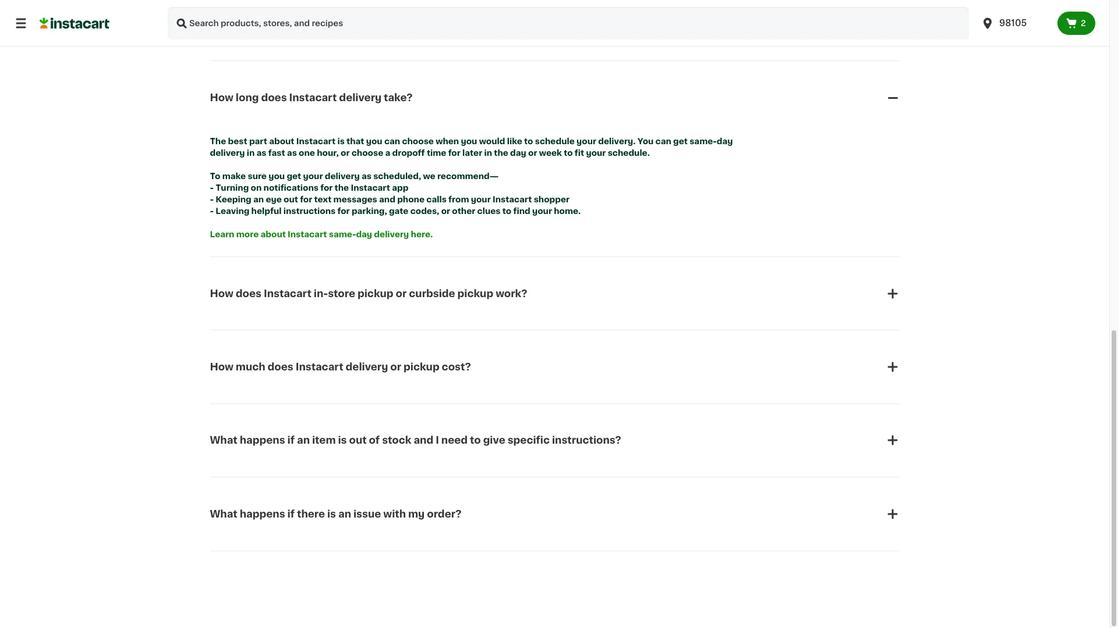 Task type: describe. For each thing, give the bounding box(es) containing it.
or inside to make sure you get your delivery as scheduled, we recommend— - turning on notifications for the instacart app - keeping an eye out for text messages and phone calls from your instacart shopper - leaving helpful instructions for parking, gate codes, or other clues to find your home.
[[441, 207, 450, 215]]

how for how much does instacart delivery or pickup cost?
[[210, 363, 233, 372]]

how much does instacart delivery or pickup cost? button
[[210, 346, 899, 388]]

schedule.
[[608, 149, 650, 157]]

your down one
[[303, 172, 323, 180]]

is for item
[[338, 436, 347, 446]]

part
[[249, 137, 267, 145]]

shopper
[[534, 196, 570, 204]]

what for what happens if an item is out of stock and i need to give specific instructions?
[[210, 436, 237, 446]]

learn more about instacart same-day delivery here. link
[[210, 230, 433, 239]]

does for much
[[268, 363, 293, 372]]

2 horizontal spatial you
[[461, 137, 477, 145]]

an inside to make sure you get your delivery as scheduled, we recommend— - turning on notifications for the instacart app - keeping an eye out for text messages and phone calls from your instacart shopper - leaving helpful instructions for parking, gate codes, or other clues to find your home.
[[253, 196, 264, 204]]

give
[[483, 436, 505, 446]]

in-
[[314, 289, 328, 298]]

app
[[392, 184, 408, 192]]

calls
[[426, 196, 447, 204]]

what happens if there is an issue with my order?
[[210, 510, 462, 519]]

about for instacart
[[261, 230, 286, 239]]

1 vertical spatial same-
[[329, 230, 356, 239]]

home.
[[554, 207, 581, 215]]

turning
[[216, 184, 249, 192]]

0 horizontal spatial pickup
[[358, 289, 393, 298]]

gate
[[389, 207, 408, 215]]

item
[[312, 436, 336, 446]]

an inside dropdown button
[[297, 436, 310, 446]]

learn more about how to place an order here.
[[210, 35, 404, 43]]

learn more about instacart same-day delivery here.
[[210, 230, 433, 239]]

leaving
[[216, 207, 249, 215]]

an left order
[[344, 35, 355, 43]]

there
[[297, 510, 325, 519]]

store
[[328, 289, 355, 298]]

make
[[222, 172, 246, 180]]

best
[[228, 137, 247, 145]]

one
[[299, 149, 315, 157]]

helpful
[[251, 207, 282, 215]]

how much does instacart delivery or pickup cost?
[[210, 363, 471, 372]]

how does instacart in-store pickup or curbside pickup work?
[[210, 289, 527, 298]]

when
[[436, 137, 459, 145]]

or inside dropdown button
[[390, 363, 401, 372]]

1 vertical spatial day
[[510, 149, 526, 157]]

to inside dropdown button
[[470, 436, 481, 446]]

week
[[539, 149, 562, 157]]

what for what happens if there is an issue with my order?
[[210, 510, 237, 519]]

fast
[[268, 149, 285, 157]]

order?
[[427, 510, 462, 519]]

does for long
[[261, 93, 287, 103]]

delivery.
[[598, 137, 636, 145]]

later
[[462, 149, 482, 157]]

recommend—
[[437, 172, 499, 180]]

2 button
[[1058, 12, 1095, 35]]

clues
[[477, 207, 501, 215]]

the best part about instacart is that you can choose when you would like to schedule your delivery. you can get same-day delivery in as fast as one hour, or choose a dropoff time for later in the day or week to fit your schedule.
[[210, 137, 735, 157]]

instacart logo image
[[40, 16, 109, 30]]

3 - from the top
[[210, 207, 214, 215]]

about inside the best part about instacart is that you can choose when you would like to schedule your delivery. you can get same-day delivery in as fast as one hour, or choose a dropoff time for later in the day or week to fit your schedule.
[[269, 137, 294, 145]]

how for how long does instacart delivery take?
[[210, 93, 233, 103]]

delivery inside the best part about instacart is that you can choose when you would like to schedule your delivery. you can get same-day delivery in as fast as one hour, or choose a dropoff time for later in the day or week to fit your schedule.
[[210, 149, 245, 157]]

fit
[[575, 149, 584, 157]]

about for how
[[261, 35, 286, 43]]

if for an
[[287, 436, 295, 446]]

take?
[[384, 93, 413, 103]]

the
[[210, 137, 226, 145]]

sure
[[248, 172, 267, 180]]

curbside
[[409, 289, 455, 298]]

scheduled,
[[373, 172, 421, 180]]

keeping
[[216, 196, 251, 204]]

order
[[357, 35, 380, 43]]

what happens if an item is out of stock and i need to give specific instructions? button
[[210, 420, 899, 462]]

work?
[[496, 289, 527, 298]]

text
[[314, 196, 332, 204]]

and inside dropdown button
[[414, 436, 433, 446]]

learn more about how to place an order here. link
[[210, 35, 404, 43]]

issue
[[353, 510, 381, 519]]

does inside dropdown button
[[236, 289, 261, 298]]

notifications
[[264, 184, 319, 192]]

how long does instacart delivery take? button
[[210, 77, 899, 119]]

for down messages
[[338, 207, 350, 215]]

codes,
[[410, 207, 439, 215]]

what happens if there is an issue with my order? button
[[210, 494, 899, 536]]

from
[[448, 196, 469, 204]]

time
[[427, 149, 446, 157]]

out inside dropdown button
[[349, 436, 367, 446]]

or inside dropdown button
[[396, 289, 407, 298]]

is for instacart
[[337, 137, 345, 145]]

i
[[436, 436, 439, 446]]

how
[[288, 35, 306, 43]]

1 vertical spatial choose
[[352, 149, 383, 157]]

we
[[423, 172, 435, 180]]

phone
[[397, 196, 425, 204]]

to make sure you get your delivery as scheduled, we recommend— - turning on notifications for the instacart app - keeping an eye out for text messages and phone calls from your instacart shopper - leaving helpful instructions for parking, gate codes, or other clues to find your home.
[[210, 172, 581, 215]]

an inside dropdown button
[[338, 510, 351, 519]]

would
[[479, 137, 505, 145]]



Task type: locate. For each thing, give the bounding box(es) containing it.
instacart
[[289, 93, 337, 103], [296, 137, 336, 145], [351, 184, 390, 192], [493, 196, 532, 204], [288, 230, 327, 239], [264, 289, 311, 298], [296, 363, 343, 372]]

2 learn from the top
[[210, 230, 234, 239]]

1 vertical spatial the
[[335, 184, 349, 192]]

for down when at top
[[448, 149, 461, 157]]

0 horizontal spatial get
[[287, 172, 301, 180]]

1 horizontal spatial pickup
[[404, 363, 439, 372]]

1 vertical spatial happens
[[240, 510, 285, 519]]

to inside to make sure you get your delivery as scheduled, we recommend— - turning on notifications for the instacart app - keeping an eye out for text messages and phone calls from your instacart shopper - leaving helpful instructions for parking, gate codes, or other clues to find your home.
[[502, 207, 511, 215]]

day
[[717, 137, 733, 145], [510, 149, 526, 157], [356, 230, 372, 239]]

0 vertical spatial the
[[494, 149, 508, 157]]

you right that
[[366, 137, 382, 145]]

pickup inside how much does instacart delivery or pickup cost? dropdown button
[[404, 363, 439, 372]]

and left the i
[[414, 436, 433, 446]]

happens for an
[[240, 436, 285, 446]]

your right fit on the top right of the page
[[586, 149, 606, 157]]

what
[[210, 436, 237, 446], [210, 510, 237, 519]]

0 horizontal spatial day
[[356, 230, 372, 239]]

2 vertical spatial does
[[268, 363, 293, 372]]

like
[[507, 137, 522, 145]]

1 - from the top
[[210, 184, 214, 192]]

instructions?
[[552, 436, 621, 446]]

is inside the best part about instacart is that you can choose when you would like to schedule your delivery. you can get same-day delivery in as fast as one hour, or choose a dropoff time for later in the day or week to fit your schedule.
[[337, 137, 345, 145]]

out left of
[[349, 436, 367, 446]]

2 vertical spatial is
[[327, 510, 336, 519]]

1 horizontal spatial choose
[[402, 137, 434, 145]]

how inside dropdown button
[[210, 289, 233, 298]]

0 horizontal spatial as
[[257, 149, 266, 157]]

1 what from the top
[[210, 436, 237, 446]]

learn for learn more about instacart same-day delivery here.
[[210, 230, 234, 239]]

2 happens from the top
[[240, 510, 285, 519]]

get
[[673, 137, 688, 145], [287, 172, 301, 180]]

more
[[236, 35, 259, 43], [236, 230, 259, 239]]

to left give
[[470, 436, 481, 446]]

0 vertical spatial choose
[[402, 137, 434, 145]]

pickup left cost?
[[404, 363, 439, 372]]

0 horizontal spatial can
[[384, 137, 400, 145]]

and
[[379, 196, 395, 204], [414, 436, 433, 446]]

-
[[210, 184, 214, 192], [210, 196, 214, 204], [210, 207, 214, 215]]

1 vertical spatial how
[[210, 289, 233, 298]]

to right like
[[524, 137, 533, 145]]

the up messages
[[335, 184, 349, 192]]

1 horizontal spatial you
[[366, 137, 382, 145]]

can right you
[[656, 137, 671, 145]]

Search field
[[168, 7, 969, 40]]

0 horizontal spatial in
[[247, 149, 255, 157]]

choose
[[402, 137, 434, 145], [352, 149, 383, 157]]

1 vertical spatial out
[[349, 436, 367, 446]]

98105
[[999, 19, 1027, 27]]

choose down that
[[352, 149, 383, 157]]

2 vertical spatial how
[[210, 363, 233, 372]]

same- right you
[[690, 137, 717, 145]]

1 horizontal spatial can
[[656, 137, 671, 145]]

1 horizontal spatial same-
[[690, 137, 717, 145]]

1 vertical spatial get
[[287, 172, 301, 180]]

dropoff
[[392, 149, 425, 157]]

1 vertical spatial here.
[[411, 230, 433, 239]]

you up notifications on the left
[[269, 172, 285, 180]]

about down helpful
[[261, 230, 286, 239]]

the inside the best part about instacart is that you can choose when you would like to schedule your delivery. you can get same-day delivery in as fast as one hour, or choose a dropoff time for later in the day or week to fit your schedule.
[[494, 149, 508, 157]]

same-
[[690, 137, 717, 145], [329, 230, 356, 239]]

1 vertical spatial is
[[338, 436, 347, 446]]

stock
[[382, 436, 411, 446]]

as left one
[[287, 149, 297, 157]]

get inside the best part about instacart is that you can choose when you would like to schedule your delivery. you can get same-day delivery in as fast as one hour, or choose a dropoff time for later in the day or week to fit your schedule.
[[673, 137, 688, 145]]

is inside dropdown button
[[327, 510, 336, 519]]

3 how from the top
[[210, 363, 233, 372]]

2 horizontal spatial as
[[362, 172, 371, 180]]

how long does instacart delivery take?
[[210, 93, 413, 103]]

about left how on the left of page
[[261, 35, 286, 43]]

instructions
[[283, 207, 336, 215]]

you
[[637, 137, 654, 145]]

can up a
[[384, 137, 400, 145]]

more left how on the left of page
[[236, 35, 259, 43]]

learn for learn more about how to place an order here.
[[210, 35, 234, 43]]

an down on
[[253, 196, 264, 204]]

your up clues
[[471, 196, 491, 204]]

None search field
[[168, 7, 969, 40]]

pickup
[[358, 289, 393, 298], [457, 289, 493, 298], [404, 363, 439, 372]]

the inside to make sure you get your delivery as scheduled, we recommend— - turning on notifications for the instacart app - keeping an eye out for text messages and phone calls from your instacart shopper - leaving helpful instructions for parking, gate codes, or other clues to find your home.
[[335, 184, 349, 192]]

your up fit on the top right of the page
[[577, 137, 596, 145]]

is right there
[[327, 510, 336, 519]]

about up fast
[[269, 137, 294, 145]]

same- inside the best part about instacart is that you can choose when you would like to schedule your delivery. you can get same-day delivery in as fast as one hour, or choose a dropoff time for later in the day or week to fit your schedule.
[[690, 137, 717, 145]]

1 horizontal spatial get
[[673, 137, 688, 145]]

1 horizontal spatial here.
[[411, 230, 433, 239]]

2 in from the left
[[484, 149, 492, 157]]

1 horizontal spatial in
[[484, 149, 492, 157]]

1 horizontal spatial day
[[510, 149, 526, 157]]

how for how does instacart in-store pickup or curbside pickup work?
[[210, 289, 233, 298]]

1 happens from the top
[[240, 436, 285, 446]]

0 horizontal spatial here.
[[382, 35, 404, 43]]

with
[[383, 510, 406, 519]]

same- down parking,
[[329, 230, 356, 239]]

1 vertical spatial more
[[236, 230, 259, 239]]

happens for there
[[240, 510, 285, 519]]

if left item
[[287, 436, 295, 446]]

what happens if an item is out of stock and i need to give specific instructions?
[[210, 436, 621, 446]]

1 vertical spatial does
[[236, 289, 261, 298]]

a
[[385, 149, 390, 157]]

in down the part
[[247, 149, 255, 157]]

here. right order
[[382, 35, 404, 43]]

instacart inside the best part about instacart is that you can choose when you would like to schedule your delivery. you can get same-day delivery in as fast as one hour, or choose a dropoff time for later in the day or week to fit your schedule.
[[296, 137, 336, 145]]

is inside dropdown button
[[338, 436, 347, 446]]

pickup right store
[[358, 289, 393, 298]]

2 vertical spatial day
[[356, 230, 372, 239]]

out down notifications on the left
[[284, 196, 298, 204]]

0 horizontal spatial the
[[335, 184, 349, 192]]

0 vertical spatial and
[[379, 196, 395, 204]]

1 vertical spatial what
[[210, 510, 237, 519]]

0 horizontal spatial out
[[284, 196, 298, 204]]

if
[[287, 436, 295, 446], [287, 510, 295, 519]]

2 what from the top
[[210, 510, 237, 519]]

the down would
[[494, 149, 508, 157]]

that
[[347, 137, 364, 145]]

long
[[236, 93, 259, 103]]

to left fit on the top right of the page
[[564, 149, 573, 157]]

for
[[448, 149, 461, 157], [320, 184, 333, 192], [300, 196, 312, 204], [338, 207, 350, 215]]

2 vertical spatial about
[[261, 230, 286, 239]]

more for learn more about how to place an order here.
[[236, 35, 259, 43]]

0 vertical spatial happens
[[240, 436, 285, 446]]

to right how on the left of page
[[308, 35, 317, 43]]

2 if from the top
[[287, 510, 295, 519]]

1 vertical spatial learn
[[210, 230, 234, 239]]

1 vertical spatial -
[[210, 196, 214, 204]]

0 vertical spatial out
[[284, 196, 298, 204]]

0 vertical spatial learn
[[210, 35, 234, 43]]

is left that
[[337, 137, 345, 145]]

is right item
[[338, 436, 347, 446]]

2 vertical spatial -
[[210, 207, 214, 215]]

for inside the best part about instacart is that you can choose when you would like to schedule your delivery. you can get same-day delivery in as fast as one hour, or choose a dropoff time for later in the day or week to fit your schedule.
[[448, 149, 461, 157]]

schedule
[[535, 137, 575, 145]]

you up later
[[461, 137, 477, 145]]

can
[[384, 137, 400, 145], [656, 137, 671, 145]]

hour,
[[317, 149, 339, 157]]

an left issue at the left of page
[[338, 510, 351, 519]]

0 vertical spatial if
[[287, 436, 295, 446]]

2 98105 button from the left
[[981, 7, 1051, 40]]

you
[[366, 137, 382, 145], [461, 137, 477, 145], [269, 172, 285, 180]]

eye
[[266, 196, 282, 204]]

98105 button
[[974, 7, 1058, 40], [981, 7, 1051, 40]]

2 more from the top
[[236, 230, 259, 239]]

1 vertical spatial if
[[287, 510, 295, 519]]

0 vertical spatial same-
[[690, 137, 717, 145]]

out inside to make sure you get your delivery as scheduled, we recommend— - turning on notifications for the instacart app - keeping an eye out for text messages and phone calls from your instacart shopper - leaving helpful instructions for parking, gate codes, or other clues to find your home.
[[284, 196, 298, 204]]

0 horizontal spatial choose
[[352, 149, 383, 157]]

instacart inside dropdown button
[[264, 289, 311, 298]]

0 vertical spatial what
[[210, 436, 237, 446]]

an left item
[[297, 436, 310, 446]]

in down would
[[484, 149, 492, 157]]

0 horizontal spatial and
[[379, 196, 395, 204]]

as down the part
[[257, 149, 266, 157]]

to left find at the left top of page
[[502, 207, 511, 215]]

your down shopper
[[532, 207, 552, 215]]

as inside to make sure you get your delivery as scheduled, we recommend— - turning on notifications for the instacart app - keeping an eye out for text messages and phone calls from your instacart shopper - leaving helpful instructions for parking, gate codes, or other clues to find your home.
[[362, 172, 371, 180]]

1 vertical spatial and
[[414, 436, 433, 446]]

if inside dropdown button
[[287, 436, 295, 446]]

learn
[[210, 35, 234, 43], [210, 230, 234, 239]]

2 horizontal spatial pickup
[[457, 289, 493, 298]]

and up gate
[[379, 196, 395, 204]]

happens inside dropdown button
[[240, 510, 285, 519]]

pickup left work?
[[457, 289, 493, 298]]

out
[[284, 196, 298, 204], [349, 436, 367, 446]]

get up notifications on the left
[[287, 172, 301, 180]]

specific
[[508, 436, 550, 446]]

messages
[[333, 196, 377, 204]]

0 vertical spatial get
[[673, 137, 688, 145]]

in
[[247, 149, 255, 157], [484, 149, 492, 157]]

need
[[441, 436, 468, 446]]

for up text
[[320, 184, 333, 192]]

1 in from the left
[[247, 149, 255, 157]]

how does instacart in-store pickup or curbside pickup work? button
[[210, 273, 899, 315]]

1 can from the left
[[384, 137, 400, 145]]

1 if from the top
[[287, 436, 295, 446]]

happens inside dropdown button
[[240, 436, 285, 446]]

my
[[408, 510, 425, 519]]

get right you
[[673, 137, 688, 145]]

get inside to make sure you get your delivery as scheduled, we recommend— - turning on notifications for the instacart app - keeping an eye out for text messages and phone calls from your instacart shopper - leaving helpful instructions for parking, gate codes, or other clues to find your home.
[[287, 172, 301, 180]]

to
[[308, 35, 317, 43], [524, 137, 533, 145], [564, 149, 573, 157], [502, 207, 511, 215], [470, 436, 481, 446]]

choose up dropoff
[[402, 137, 434, 145]]

if inside dropdown button
[[287, 510, 295, 519]]

as
[[257, 149, 266, 157], [287, 149, 297, 157], [362, 172, 371, 180]]

how
[[210, 93, 233, 103], [210, 289, 233, 298], [210, 363, 233, 372]]

0 vertical spatial does
[[261, 93, 287, 103]]

0 vertical spatial is
[[337, 137, 345, 145]]

your
[[577, 137, 596, 145], [586, 149, 606, 157], [303, 172, 323, 180], [471, 196, 491, 204], [532, 207, 552, 215]]

0 vertical spatial here.
[[382, 35, 404, 43]]

on
[[251, 184, 262, 192]]

what inside what happens if there is an issue with my order? dropdown button
[[210, 510, 237, 519]]

- down to
[[210, 184, 214, 192]]

2 - from the top
[[210, 196, 214, 204]]

place
[[318, 35, 342, 43]]

and inside to make sure you get your delivery as scheduled, we recommend— - turning on notifications for the instacart app - keeping an eye out for text messages and phone calls from your instacart shopper - leaving helpful instructions for parking, gate codes, or other clues to find your home.
[[379, 196, 395, 204]]

more for learn more about instacart same-day delivery here.
[[236, 230, 259, 239]]

2
[[1081, 19, 1086, 27]]

2 how from the top
[[210, 289, 233, 298]]

if for there
[[287, 510, 295, 519]]

cost?
[[442, 363, 471, 372]]

of
[[369, 436, 380, 446]]

other
[[452, 207, 475, 215]]

delivery inside to make sure you get your delivery as scheduled, we recommend— - turning on notifications for the instacart app - keeping an eye out for text messages and phone calls from your instacart shopper - leaving helpful instructions for parking, gate codes, or other clues to find your home.
[[325, 172, 360, 180]]

parking,
[[352, 207, 387, 215]]

0 vertical spatial -
[[210, 184, 214, 192]]

delivery
[[339, 93, 382, 103], [210, 149, 245, 157], [325, 172, 360, 180], [374, 230, 409, 239], [346, 363, 388, 372]]

1 learn from the top
[[210, 35, 234, 43]]

you inside to make sure you get your delivery as scheduled, we recommend— - turning on notifications for the instacart app - keeping an eye out for text messages and phone calls from your instacart shopper - leaving helpful instructions for parking, gate codes, or other clues to find your home.
[[269, 172, 285, 180]]

here. down codes,
[[411, 230, 433, 239]]

1 horizontal spatial the
[[494, 149, 508, 157]]

what inside what happens if an item is out of stock and i need to give specific instructions? dropdown button
[[210, 436, 237, 446]]

1 horizontal spatial as
[[287, 149, 297, 157]]

0 vertical spatial about
[[261, 35, 286, 43]]

0 horizontal spatial same-
[[329, 230, 356, 239]]

0 vertical spatial how
[[210, 93, 233, 103]]

if left there
[[287, 510, 295, 519]]

2 horizontal spatial day
[[717, 137, 733, 145]]

to
[[210, 172, 220, 180]]

more down leaving
[[236, 230, 259, 239]]

1 98105 button from the left
[[974, 7, 1058, 40]]

0 vertical spatial day
[[717, 137, 733, 145]]

2 can from the left
[[656, 137, 671, 145]]

find
[[513, 207, 530, 215]]

1 vertical spatial about
[[269, 137, 294, 145]]

as up messages
[[362, 172, 371, 180]]

or
[[341, 149, 350, 157], [528, 149, 537, 157], [441, 207, 450, 215], [396, 289, 407, 298], [390, 363, 401, 372]]

here.
[[382, 35, 404, 43], [411, 230, 433, 239]]

- left leaving
[[210, 207, 214, 215]]

0 horizontal spatial you
[[269, 172, 285, 180]]

much
[[236, 363, 265, 372]]

an
[[344, 35, 355, 43], [253, 196, 264, 204], [297, 436, 310, 446], [338, 510, 351, 519]]

1 more from the top
[[236, 35, 259, 43]]

1 how from the top
[[210, 93, 233, 103]]

is
[[337, 137, 345, 145], [338, 436, 347, 446], [327, 510, 336, 519]]

for up instructions
[[300, 196, 312, 204]]

1 horizontal spatial and
[[414, 436, 433, 446]]

0 vertical spatial more
[[236, 35, 259, 43]]

- left keeping
[[210, 196, 214, 204]]

1 horizontal spatial out
[[349, 436, 367, 446]]



Task type: vqa. For each thing, say whether or not it's contained in the screenshot.
the business,
no



